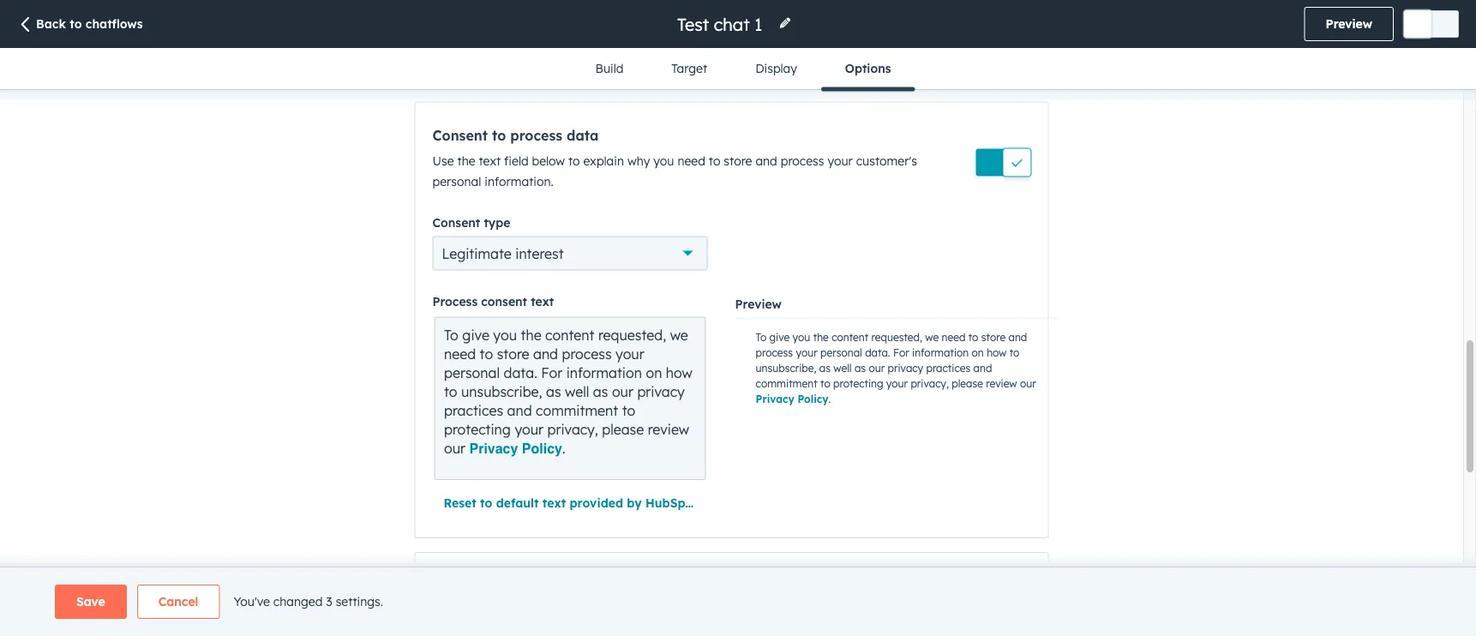 Task type: vqa. For each thing, say whether or not it's contained in the screenshot.
Reset
yes



Task type: describe. For each thing, give the bounding box(es) containing it.
personal for to give you the content requested, we need to store and process your personal data. for information on how to unsubscribe, as well as our privacy practices and commitment to protecting your privacy, please review our privacy policy .
[[821, 347, 863, 359]]

practices for to give you the content requested, we need to store and process your personal data. for information on how to unsubscribe, as well as our privacy practices and commitment to protecting your privacy, please review our privacy policy .
[[926, 362, 971, 375]]

back to chatflows
[[36, 16, 143, 31]]

how for to give you the content requested, we need to store and process your personal data. for information on how to unsubscribe, as well as our privacy practices and commitment to protecting your privacy, please review our
[[666, 364, 693, 381]]

the for to give you the content requested, we need to store and process your personal data. for information on how to unsubscribe, as well as our privacy practices and commitment to protecting your privacy, please review our privacy policy .
[[814, 331, 829, 344]]

to give you the content requested, we need to store and process your personal data. for information on how to unsubscribe, as well as our privacy practices and commitment to protecting your privacy, please review our
[[444, 326, 697, 457]]

protecting for to give you the content requested, we need to store and process your personal data. for information on how to unsubscribe, as well as our privacy practices and commitment to protecting your privacy, please review our
[[444, 420, 511, 438]]

your inside use the text field below to explain why you need to store and process your customer's personal information.
[[828, 153, 853, 168]]

personal inside use the text field below to explain why you need to store and process your customer's personal information.
[[433, 174, 481, 189]]

please for to give you the content requested, we need to store and process your personal data. for information on how to unsubscribe, as well as our privacy practices and commitment to protecting your privacy, please review our privacy policy .
[[952, 377, 984, 390]]

unsubscribe, for to give you the content requested, we need to store and process your personal data. for information on how to unsubscribe, as well as our privacy practices and commitment to protecting your privacy, please review our privacy policy .
[[756, 362, 817, 375]]

store inside use the text field below to explain why you need to store and process your customer's personal information.
[[724, 153, 752, 168]]

the inside use the text field below to explain why you need to store and process your customer's personal information.
[[457, 153, 476, 168]]

content for to give you the content requested, we need to store and process your personal data. for information on how to unsubscribe, as well as our privacy practices and commitment to protecting your privacy, please review our privacy policy .
[[832, 331, 869, 344]]

use
[[433, 153, 454, 168]]

commitment for to give you the content requested, we need to store and process your personal data. for information on how to unsubscribe, as well as our privacy practices and commitment to protecting your privacy, please review our
[[536, 402, 618, 419]]

. inside text field
[[563, 439, 566, 457]]

. inside to give you the content requested, we need to store and process your personal data. for information on how to unsubscribe, as well as our privacy practices and commitment to protecting your privacy, please review our privacy policy .
[[829, 393, 831, 406]]

explain
[[584, 153, 624, 168]]

to give you the content requested, we need to store and process your personal data. for information on how to unsubscribe, as well as our privacy practices and commitment to protecting your privacy, please review our privacy policy .
[[756, 331, 1036, 406]]

process inside to give you the content requested, we need to store and process your personal data. for information on how to unsubscribe, as well as our privacy practices and commitment to protecting your privacy, please review our privacy policy .
[[756, 347, 793, 359]]

the for to give you the content requested, we need to store and process your personal data. for information on how to unsubscribe, as well as our privacy practices and commitment to protecting your privacy, please review our
[[521, 326, 542, 343]]

protecting for to give you the content requested, we need to store and process your personal data. for information on how to unsubscribe, as well as our privacy practices and commitment to protecting your privacy, please review our privacy policy .
[[834, 377, 884, 390]]

process inside to give you the content requested, we need to store and process your personal data. for information on how to unsubscribe, as well as our privacy practices and commitment to protecting your privacy, please review our
[[562, 345, 612, 362]]

for for to give you the content requested, we need to store and process your personal data. for information on how to unsubscribe, as well as our privacy practices and commitment to protecting your privacy, please review our privacy policy .
[[894, 347, 910, 359]]

reset
[[444, 496, 477, 511]]

requested, for to give you the content requested, we need to store and process your personal data. for information on how to unsubscribe, as well as our privacy practices and commitment to protecting your privacy, please review our
[[598, 326, 666, 343]]

information for to give you the content requested, we need to store and process your personal data. for information on how to unsubscribe, as well as our privacy practices and commitment to protecting your privacy, please review our
[[567, 364, 642, 381]]

cancel
[[158, 594, 198, 609]]

default
[[496, 496, 539, 511]]

consent type
[[433, 215, 511, 230]]

how for to give you the content requested, we need to store and process your personal data. for information on how to unsubscribe, as well as our privacy practices and commitment to protecting your privacy, please review our privacy policy .
[[987, 347, 1007, 359]]

options
[[845, 61, 891, 76]]

customer's
[[856, 153, 918, 168]]

navigation containing build
[[572, 48, 915, 91]]

privacy for to give you the content requested, we need to store and process your personal data. for information on how to unsubscribe, as well as our privacy practices and commitment to protecting your privacy, please review our
[[637, 383, 685, 400]]

process inside use the text field below to explain why you need to store and process your customer's personal information.
[[781, 153, 825, 168]]

privacy policy .
[[469, 439, 566, 457]]

back to chatflows button
[[17, 16, 143, 35]]

need for to give you the content requested, we need to store and process your personal data. for information on how to unsubscribe, as well as our privacy practices and commitment to protecting your privacy, please review our privacy policy .
[[942, 331, 966, 344]]

policy inside privacy policy .
[[522, 440, 563, 456]]

privacy, for to give you the content requested, we need to store and process your personal data. for information on how to unsubscribe, as well as our privacy practices and commitment to protecting your privacy, please review our
[[548, 420, 598, 438]]

consent for consent type
[[433, 215, 480, 230]]

text inside reset to default text provided by hubspot button
[[543, 496, 566, 511]]

below
[[532, 153, 565, 168]]

field
[[504, 153, 529, 168]]

you for to give you the content requested, we need to store and process your personal data. for information on how to unsubscribe, as well as our privacy practices and commitment to protecting your privacy, please review our
[[493, 326, 517, 343]]

0 horizontal spatial preview
[[735, 296, 782, 311]]

use the text field below to explain why you need to store and process your customer's personal information.
[[433, 153, 918, 189]]

save
[[76, 594, 105, 609]]

process consent text
[[433, 294, 554, 309]]

preview inside button
[[1326, 16, 1373, 31]]

well for to give you the content requested, we need to store and process your personal data. for information on how to unsubscribe, as well as our privacy practices and commitment to protecting your privacy, please review our
[[565, 383, 589, 400]]

display button
[[732, 48, 821, 89]]

interest
[[516, 245, 564, 262]]

text for the
[[479, 153, 501, 168]]

information.
[[485, 174, 554, 189]]

legitimate interest button
[[433, 236, 708, 270]]

privacy inside to give you the content requested, we need to store and process your personal data. for information on how to unsubscribe, as well as our privacy practices and commitment to protecting your privacy, please review our privacy policy .
[[756, 393, 795, 406]]

3
[[326, 594, 332, 609]]

type
[[484, 215, 511, 230]]



Task type: locate. For each thing, give the bounding box(es) containing it.
data. for to give you the content requested, we need to store and process your personal data. for information on how to unsubscribe, as well as our privacy practices and commitment to protecting your privacy, please review our
[[504, 364, 537, 381]]

content inside to give you the content requested, we need to store and process your personal data. for information on how to unsubscribe, as well as our privacy practices and commitment to protecting your privacy, please review our
[[545, 326, 595, 343]]

and
[[756, 153, 778, 168], [1009, 331, 1028, 344], [533, 345, 558, 362], [974, 362, 992, 375], [507, 402, 532, 419]]

1 vertical spatial consent
[[433, 215, 480, 230]]

consent
[[481, 294, 527, 309]]

information inside to give you the content requested, we need to store and process your personal data. for information on how to unsubscribe, as well as our privacy practices and commitment to protecting your privacy, please review our
[[567, 364, 642, 381]]

need inside to give you the content requested, we need to store and process your personal data. for information on how to unsubscribe, as well as our privacy practices and commitment to protecting your privacy, please review our privacy policy .
[[942, 331, 966, 344]]

1 horizontal spatial content
[[832, 331, 869, 344]]

protecting
[[834, 377, 884, 390], [444, 420, 511, 438]]

0 horizontal spatial store
[[497, 345, 530, 362]]

0 vertical spatial consent
[[433, 126, 488, 144]]

1 vertical spatial .
[[563, 439, 566, 457]]

save button
[[55, 585, 127, 619]]

information inside to give you the content requested, we need to store and process your personal data. for information on how to unsubscribe, as well as our privacy practices and commitment to protecting your privacy, please review our privacy policy .
[[912, 347, 969, 359]]

well for to give you the content requested, we need to store and process your personal data. for information on how to unsubscribe, as well as our privacy practices and commitment to protecting your privacy, please review our privacy policy .
[[834, 362, 852, 375]]

content inside to give you the content requested, we need to store and process your personal data. for information on how to unsubscribe, as well as our privacy practices and commitment to protecting your privacy, please review our privacy policy .
[[832, 331, 869, 344]]

1 horizontal spatial please
[[952, 377, 984, 390]]

text inside use the text field below to explain why you need to store and process your customer's personal information.
[[479, 153, 501, 168]]

0 horizontal spatial give
[[462, 326, 490, 343]]

practices inside to give you the content requested, we need to store and process your personal data. for information on how to unsubscribe, as well as our privacy practices and commitment to protecting your privacy, please review our
[[444, 402, 503, 419]]

well inside to give you the content requested, we need to store and process your personal data. for information on how to unsubscribe, as well as our privacy practices and commitment to protecting your privacy, please review our
[[565, 383, 589, 400]]

please
[[952, 377, 984, 390], [602, 420, 644, 438]]

how inside to give you the content requested, we need to store and process your personal data. for information on how to unsubscribe, as well as our privacy practices and commitment to protecting your privacy, please review our privacy policy .
[[987, 347, 1007, 359]]

review inside to give you the content requested, we need to store and process your personal data. for information on how to unsubscribe, as well as our privacy practices and commitment to protecting your privacy, please review our privacy policy .
[[986, 377, 1018, 390]]

personal
[[433, 174, 481, 189], [821, 347, 863, 359], [444, 364, 500, 381]]

unsubscribe,
[[756, 362, 817, 375], [461, 383, 542, 400]]

content for to give you the content requested, we need to store and process your personal data. for information on how to unsubscribe, as well as our privacy practices and commitment to protecting your privacy, please review our
[[545, 326, 595, 343]]

consent to process data
[[433, 126, 599, 144]]

practices inside to give you the content requested, we need to store and process your personal data. for information on how to unsubscribe, as well as our privacy practices and commitment to protecting your privacy, please review our privacy policy .
[[926, 362, 971, 375]]

1 vertical spatial need
[[942, 331, 966, 344]]

we inside to give you the content requested, we need to store and process your personal data. for information on how to unsubscribe, as well as our privacy practices and commitment to protecting your privacy, please review our
[[670, 326, 688, 343]]

0 vertical spatial review
[[986, 377, 1018, 390]]

commitment inside to give you the content requested, we need to store and process your personal data. for information on how to unsubscribe, as well as our privacy practices and commitment to protecting your privacy, please review our privacy policy .
[[756, 377, 818, 390]]

data
[[567, 126, 599, 144]]

please for to give you the content requested, we need to store and process your personal data. for information on how to unsubscribe, as well as our privacy practices and commitment to protecting your privacy, please review our
[[602, 420, 644, 438]]

privacy
[[756, 393, 795, 406], [469, 440, 518, 456]]

legitimate
[[442, 245, 512, 262]]

1 vertical spatial personal
[[821, 347, 863, 359]]

0 vertical spatial practices
[[926, 362, 971, 375]]

None field
[[676, 12, 768, 36]]

privacy inside privacy policy .
[[469, 440, 518, 456]]

please inside to give you the content requested, we need to store and process your personal data. for information on how to unsubscribe, as well as our privacy practices and commitment to protecting your privacy, please review our privacy policy .
[[952, 377, 984, 390]]

2 consent from the top
[[433, 215, 480, 230]]

2 horizontal spatial the
[[814, 331, 829, 344]]

1 horizontal spatial protecting
[[834, 377, 884, 390]]

to
[[444, 326, 459, 343], [756, 331, 767, 344]]

0 horizontal spatial need
[[444, 345, 476, 362]]

text left 'field'
[[479, 153, 501, 168]]

give for to give you the content requested, we need to store and process your personal data. for information on how to unsubscribe, as well as our privacy practices and commitment to protecting your privacy, please review our
[[462, 326, 490, 343]]

0 horizontal spatial commitment
[[536, 402, 618, 419]]

1 vertical spatial text
[[531, 294, 554, 309]]

protecting inside to give you the content requested, we need to store and process your personal data. for information on how to unsubscribe, as well as our privacy practices and commitment to protecting your privacy, please review our privacy policy .
[[834, 377, 884, 390]]

need inside to give you the content requested, we need to store and process your personal data. for information on how to unsubscribe, as well as our privacy practices and commitment to protecting your privacy, please review our
[[444, 345, 476, 362]]

consent up use
[[433, 126, 488, 144]]

0 horizontal spatial review
[[648, 420, 690, 438]]

1 vertical spatial protecting
[[444, 420, 511, 438]]

to
[[70, 16, 82, 31], [492, 126, 506, 144], [569, 153, 580, 168], [709, 153, 721, 168], [969, 331, 979, 344], [480, 345, 493, 362], [1010, 347, 1020, 359], [821, 377, 831, 390], [444, 383, 458, 400], [622, 402, 636, 419], [480, 496, 493, 511]]

1 vertical spatial policy
[[522, 440, 563, 456]]

1 horizontal spatial practices
[[926, 362, 971, 375]]

to for to give you the content requested, we need to store and process your personal data. for information on how to unsubscribe, as well as our privacy practices and commitment to protecting your privacy, please review our
[[444, 326, 459, 343]]

text right consent
[[531, 294, 554, 309]]

0 vertical spatial preview
[[1326, 16, 1373, 31]]

privacy policy link for .
[[469, 440, 563, 456]]

1 horizontal spatial privacy
[[756, 393, 795, 406]]

preview button
[[1305, 7, 1394, 41]]

content
[[545, 326, 595, 343], [832, 331, 869, 344]]

2 horizontal spatial store
[[982, 331, 1006, 344]]

privacy, inside to give you the content requested, we need to store and process your personal data. for information on how to unsubscribe, as well as our privacy practices and commitment to protecting your privacy, please review our privacy policy .
[[911, 377, 949, 390]]

0 horizontal spatial for
[[541, 364, 563, 381]]

store inside to give you the content requested, we need to store and process your personal data. for information on how to unsubscribe, as well as our privacy practices and commitment to protecting your privacy, please review our
[[497, 345, 530, 362]]

on inside to give you the content requested, we need to store and process your personal data. for information on how to unsubscribe, as well as our privacy practices and commitment to protecting your privacy, please review our
[[646, 364, 662, 381]]

for
[[894, 347, 910, 359], [541, 364, 563, 381]]

review for to give you the content requested, we need to store and process your personal data. for information on how to unsubscribe, as well as our privacy practices and commitment to protecting your privacy, please review our privacy policy .
[[986, 377, 1018, 390]]

privacy policy link inside text field
[[469, 440, 563, 456]]

privacy policy link for you
[[756, 393, 829, 406]]

we
[[670, 326, 688, 343], [926, 331, 939, 344]]

0 horizontal spatial content
[[545, 326, 595, 343]]

0 vertical spatial for
[[894, 347, 910, 359]]

on for to give you the content requested, we need to store and process your personal data. for information on how to unsubscribe, as well as our privacy practices and commitment to protecting your privacy, please review our privacy policy .
[[972, 347, 984, 359]]

why
[[628, 153, 650, 168]]

requested, inside to give you the content requested, we need to store and process your personal data. for information on how to unsubscribe, as well as our privacy practices and commitment to protecting your privacy, please review our privacy policy .
[[872, 331, 923, 344]]

unsubscribe, inside to give you the content requested, we need to store and process your personal data. for information on how to unsubscribe, as well as our privacy practices and commitment to protecting your privacy, please review our privacy policy .
[[756, 362, 817, 375]]

data. for to give you the content requested, we need to store and process your personal data. for information on how to unsubscribe, as well as our privacy practices and commitment to protecting your privacy, please review our privacy policy .
[[865, 347, 891, 359]]

how
[[987, 347, 1007, 359], [666, 364, 693, 381]]

0 horizontal spatial on
[[646, 364, 662, 381]]

privacy policy link
[[756, 393, 829, 406], [469, 440, 563, 456]]

1 horizontal spatial privacy
[[888, 362, 924, 375]]

on for to give you the content requested, we need to store and process your personal data. for information on how to unsubscribe, as well as our privacy practices and commitment to protecting your privacy, please review our
[[646, 364, 662, 381]]

0 horizontal spatial unsubscribe,
[[461, 383, 542, 400]]

0 vertical spatial need
[[678, 153, 706, 168]]

target button
[[648, 48, 732, 89]]

1 vertical spatial please
[[602, 420, 644, 438]]

1 horizontal spatial unsubscribe,
[[756, 362, 817, 375]]

we for to give you the content requested, we need to store and process your personal data. for information on how to unsubscribe, as well as our privacy practices and commitment to protecting your privacy, please review our
[[670, 326, 688, 343]]

your
[[828, 153, 853, 168], [616, 345, 645, 362], [796, 347, 818, 359], [887, 377, 908, 390], [515, 420, 544, 438]]

to inside button
[[480, 496, 493, 511]]

well
[[834, 362, 852, 375], [565, 383, 589, 400]]

to inside button
[[70, 16, 82, 31]]

provided
[[570, 496, 623, 511]]

2 horizontal spatial need
[[942, 331, 966, 344]]

0 horizontal spatial privacy,
[[548, 420, 598, 438]]

consent up legitimate
[[433, 215, 480, 230]]

1 horizontal spatial need
[[678, 153, 706, 168]]

1 horizontal spatial policy
[[798, 393, 829, 406]]

information for to give you the content requested, we need to store and process your personal data. for information on how to unsubscribe, as well as our privacy practices and commitment to protecting your privacy, please review our privacy policy .
[[912, 347, 969, 359]]

practices for to give you the content requested, we need to store and process your personal data. for information on how to unsubscribe, as well as our privacy practices and commitment to protecting your privacy, please review our
[[444, 402, 503, 419]]

0 vertical spatial privacy,
[[911, 377, 949, 390]]

2 horizontal spatial you
[[793, 331, 811, 344]]

personal inside to give you the content requested, we need to store and process your personal data. for information on how to unsubscribe, as well as our privacy practices and commitment to protecting your privacy, please review our
[[444, 364, 500, 381]]

0 vertical spatial how
[[987, 347, 1007, 359]]

1 horizontal spatial well
[[834, 362, 852, 375]]

privacy, inside to give you the content requested, we need to store and process your personal data. for information on how to unsubscribe, as well as our privacy practices and commitment to protecting your privacy, please review our
[[548, 420, 598, 438]]

need for to give you the content requested, we need to store and process your personal data. for information on how to unsubscribe, as well as our privacy practices and commitment to protecting your privacy, please review our
[[444, 345, 476, 362]]

1 consent from the top
[[433, 126, 488, 144]]

data.
[[865, 347, 891, 359], [504, 364, 537, 381]]

commitment inside to give you the content requested, we need to store and process your personal data. for information on how to unsubscribe, as well as our privacy practices and commitment to protecting your privacy, please review our
[[536, 402, 618, 419]]

store for to give you the content requested, we need to store and process your personal data. for information on how to unsubscribe, as well as our privacy practices and commitment to protecting your privacy, please review our privacy policy .
[[982, 331, 1006, 344]]

1 vertical spatial review
[[648, 420, 690, 438]]

1 horizontal spatial preview
[[1326, 16, 1373, 31]]

you inside to give you the content requested, we need to store and process your personal data. for information on how to unsubscribe, as well as our privacy practices and commitment to protecting your privacy, please review our privacy policy .
[[793, 331, 811, 344]]

process
[[510, 126, 563, 144], [781, 153, 825, 168], [562, 345, 612, 362], [756, 347, 793, 359]]

practices
[[926, 362, 971, 375], [444, 402, 503, 419]]

chatflows
[[86, 16, 143, 31]]

1 vertical spatial data.
[[504, 364, 537, 381]]

the
[[457, 153, 476, 168], [521, 326, 542, 343], [814, 331, 829, 344]]

0 horizontal spatial you
[[493, 326, 517, 343]]

and inside use the text field below to explain why you need to store and process your customer's personal information.
[[756, 153, 778, 168]]

1 horizontal spatial privacy,
[[911, 377, 949, 390]]

our
[[869, 362, 885, 375], [1020, 377, 1036, 390], [612, 383, 634, 400], [444, 439, 466, 457]]

1 vertical spatial privacy
[[469, 440, 518, 456]]

1 vertical spatial preview
[[735, 296, 782, 311]]

you inside to give you the content requested, we need to store and process your personal data. for information on how to unsubscribe, as well as our privacy practices and commitment to protecting your privacy, please review our
[[493, 326, 517, 343]]

data. inside to give you the content requested, we need to store and process your personal data. for information on how to unsubscribe, as well as our privacy practices and commitment to protecting your privacy, please review our
[[504, 364, 537, 381]]

1 vertical spatial commitment
[[536, 402, 618, 419]]

requested, inside to give you the content requested, we need to store and process your personal data. for information on how to unsubscribe, as well as our privacy practices and commitment to protecting your privacy, please review our
[[598, 326, 666, 343]]

need
[[678, 153, 706, 168], [942, 331, 966, 344], [444, 345, 476, 362]]

1 vertical spatial for
[[541, 364, 563, 381]]

process
[[433, 294, 478, 309]]

back
[[36, 16, 66, 31]]

the inside to give you the content requested, we need to store and process your personal data. for information on how to unsubscribe, as well as our privacy practices and commitment to protecting your privacy, please review our privacy policy .
[[814, 331, 829, 344]]

privacy, for to give you the content requested, we need to store and process your personal data. for information on how to unsubscribe, as well as our privacy practices and commitment to protecting your privacy, please review our privacy policy .
[[911, 377, 949, 390]]

1 horizontal spatial to
[[756, 331, 767, 344]]

options button
[[821, 48, 915, 91]]

0 horizontal spatial we
[[670, 326, 688, 343]]

settings.
[[336, 594, 383, 609]]

1 vertical spatial information
[[567, 364, 642, 381]]

navigation
[[572, 48, 915, 91]]

we for to give you the content requested, we need to store and process your personal data. for information on how to unsubscribe, as well as our privacy practices and commitment to protecting your privacy, please review our privacy policy .
[[926, 331, 939, 344]]

build button
[[572, 48, 648, 89]]

0 vertical spatial policy
[[798, 393, 829, 406]]

how inside to give you the content requested, we need to store and process your personal data. for information on how to unsubscribe, as well as our privacy practices and commitment to protecting your privacy, please review our
[[666, 364, 693, 381]]

1 vertical spatial privacy
[[637, 383, 685, 400]]

target
[[672, 61, 708, 76]]

text for consent
[[531, 294, 554, 309]]

changed
[[273, 594, 323, 609]]

store
[[724, 153, 752, 168], [982, 331, 1006, 344], [497, 345, 530, 362]]

store inside to give you the content requested, we need to store and process your personal data. for information on how to unsubscribe, as well as our privacy practices and commitment to protecting your privacy, please review our privacy policy .
[[982, 331, 1006, 344]]

0 vertical spatial please
[[952, 377, 984, 390]]

0 horizontal spatial policy
[[522, 440, 563, 456]]

give
[[462, 326, 490, 343], [770, 331, 790, 344]]

0 horizontal spatial how
[[666, 364, 693, 381]]

review for to give you the content requested, we need to store and process your personal data. for information on how to unsubscribe, as well as our privacy practices and commitment to protecting your privacy, please review our
[[648, 420, 690, 438]]

display
[[756, 61, 797, 76]]

for inside to give you the content requested, we need to store and process your personal data. for information on how to unsubscribe, as well as our privacy practices and commitment to protecting your privacy, please review our
[[541, 364, 563, 381]]

2 vertical spatial personal
[[444, 364, 500, 381]]

the inside to give you the content requested, we need to store and process your personal data. for information on how to unsubscribe, as well as our privacy practices and commitment to protecting your privacy, please review our
[[521, 326, 542, 343]]

1 horizontal spatial requested,
[[872, 331, 923, 344]]

privacy for to give you the content requested, we need to store and process your personal data. for information on how to unsubscribe, as well as our privacy practices and commitment to protecting your privacy, please review our privacy policy .
[[888, 362, 924, 375]]

consent
[[433, 126, 488, 144], [433, 215, 480, 230]]

for for to give you the content requested, we need to store and process your personal data. for information on how to unsubscribe, as well as our privacy practices and commitment to protecting your privacy, please review our
[[541, 364, 563, 381]]

on
[[972, 347, 984, 359], [646, 364, 662, 381]]

store for to give you the content requested, we need to store and process your personal data. for information on how to unsubscribe, as well as our privacy practices and commitment to protecting your privacy, please review our
[[497, 345, 530, 362]]

review inside to give you the content requested, we need to store and process your personal data. for information on how to unsubscribe, as well as our privacy practices and commitment to protecting your privacy, please review our
[[648, 420, 690, 438]]

0 vertical spatial store
[[724, 153, 752, 168]]

please inside to give you the content requested, we need to store and process your personal data. for information on how to unsubscribe, as well as our privacy practices and commitment to protecting your privacy, please review our
[[602, 420, 644, 438]]

as
[[820, 362, 831, 375], [855, 362, 866, 375], [546, 383, 561, 400], [593, 383, 608, 400]]

on inside to give you the content requested, we need to store and process your personal data. for information on how to unsubscribe, as well as our privacy practices and commitment to protecting your privacy, please review our privacy policy .
[[972, 347, 984, 359]]

to for to give you the content requested, we need to store and process your personal data. for information on how to unsubscribe, as well as our privacy practices and commitment to protecting your privacy, please review our privacy policy .
[[756, 331, 767, 344]]

0 vertical spatial privacy policy link
[[756, 393, 829, 406]]

1 horizontal spatial the
[[521, 326, 542, 343]]

0 horizontal spatial privacy
[[637, 383, 685, 400]]

1 vertical spatial well
[[565, 383, 589, 400]]

0 vertical spatial well
[[834, 362, 852, 375]]

requested,
[[598, 326, 666, 343], [872, 331, 923, 344]]

0 vertical spatial data.
[[865, 347, 891, 359]]

legitimate interest
[[442, 245, 564, 262]]

hubspot
[[646, 496, 698, 511]]

privacy inside to give you the content requested, we need to store and process your personal data. for information on how to unsubscribe, as well as our privacy practices and commitment to protecting your privacy, please review our privacy policy .
[[888, 362, 924, 375]]

commitment
[[756, 377, 818, 390], [536, 402, 618, 419]]

1 horizontal spatial information
[[912, 347, 969, 359]]

2 vertical spatial need
[[444, 345, 476, 362]]

1 horizontal spatial we
[[926, 331, 939, 344]]

0 horizontal spatial protecting
[[444, 420, 511, 438]]

you've
[[234, 594, 270, 609]]

unsubscribe, inside to give you the content requested, we need to store and process your personal data. for information on how to unsubscribe, as well as our privacy practices and commitment to protecting your privacy, please review our
[[461, 383, 542, 400]]

text right default
[[543, 496, 566, 511]]

reset to default text provided by hubspot
[[444, 496, 698, 511]]

build
[[596, 61, 624, 76]]

reset to default text provided by hubspot button
[[433, 486, 708, 520]]

text
[[479, 153, 501, 168], [531, 294, 554, 309], [543, 496, 566, 511]]

1 vertical spatial how
[[666, 364, 693, 381]]

well inside to give you the content requested, we need to store and process your personal data. for information on how to unsubscribe, as well as our privacy practices and commitment to protecting your privacy, please review our privacy policy .
[[834, 362, 852, 375]]

give inside to give you the content requested, we need to store and process your personal data. for information on how to unsubscribe, as well as our privacy practices and commitment to protecting your privacy, please review our privacy policy .
[[770, 331, 790, 344]]

1 vertical spatial privacy policy link
[[469, 440, 563, 456]]

policy inside to give you the content requested, we need to store and process your personal data. for information on how to unsubscribe, as well as our privacy practices and commitment to protecting your privacy, please review our privacy policy .
[[798, 393, 829, 406]]

0 horizontal spatial data.
[[504, 364, 537, 381]]

2 vertical spatial text
[[543, 496, 566, 511]]

data. inside to give you the content requested, we need to store and process your personal data. for information on how to unsubscribe, as well as our privacy practices and commitment to protecting your privacy, please review our privacy policy .
[[865, 347, 891, 359]]

requested, for to give you the content requested, we need to store and process your personal data. for information on how to unsubscribe, as well as our privacy practices and commitment to protecting your privacy, please review our privacy policy .
[[872, 331, 923, 344]]

0 horizontal spatial information
[[567, 364, 642, 381]]

2 vertical spatial store
[[497, 345, 530, 362]]

0 vertical spatial on
[[972, 347, 984, 359]]

0 vertical spatial commitment
[[756, 377, 818, 390]]

protecting inside to give you the content requested, we need to store and process your personal data. for information on how to unsubscribe, as well as our privacy practices and commitment to protecting your privacy, please review our
[[444, 420, 511, 438]]

0 vertical spatial privacy
[[888, 362, 924, 375]]

.
[[829, 393, 831, 406], [563, 439, 566, 457]]

give inside to give you the content requested, we need to store and process your personal data. for information on how to unsubscribe, as well as our privacy practices and commitment to protecting your privacy, please review our
[[462, 326, 490, 343]]

information
[[912, 347, 969, 359], [567, 364, 642, 381]]

policy
[[798, 393, 829, 406], [522, 440, 563, 456]]

consent for consent to process data
[[433, 126, 488, 144]]

1 horizontal spatial on
[[972, 347, 984, 359]]

0 horizontal spatial practices
[[444, 402, 503, 419]]

need inside use the text field below to explain why you need to store and process your customer's personal information.
[[678, 153, 706, 168]]

privacy,
[[911, 377, 949, 390], [548, 420, 598, 438]]

0 horizontal spatial privacy
[[469, 440, 518, 456]]

0 horizontal spatial privacy policy link
[[469, 440, 563, 456]]

you
[[654, 153, 674, 168], [493, 326, 517, 343], [793, 331, 811, 344]]

you for to give you the content requested, we need to store and process your personal data. for information on how to unsubscribe, as well as our privacy practices and commitment to protecting your privacy, please review our privacy policy .
[[793, 331, 811, 344]]

privacy inside to give you the content requested, we need to store and process your personal data. for information on how to unsubscribe, as well as our privacy practices and commitment to protecting your privacy, please review our
[[637, 383, 685, 400]]

by
[[627, 496, 642, 511]]

preview
[[1326, 16, 1373, 31], [735, 296, 782, 311]]

commitment for to give you the content requested, we need to store and process your personal data. for information on how to unsubscribe, as well as our privacy practices and commitment to protecting your privacy, please review our privacy policy .
[[756, 377, 818, 390]]

to inside to give you the content requested, we need to store and process your personal data. for information on how to unsubscribe, as well as our privacy practices and commitment to protecting your privacy, please review our
[[444, 326, 459, 343]]

0 horizontal spatial .
[[563, 439, 566, 457]]

none text field containing to give you the content requested, we need to store and process your personal data. for information on how to unsubscribe, as well as our privacy practices and commitment to protecting your privacy, please review our
[[444, 325, 697, 458]]

1 horizontal spatial privacy policy link
[[756, 393, 829, 406]]

0 horizontal spatial the
[[457, 153, 476, 168]]

None text field
[[444, 325, 697, 458]]

we inside to give you the content requested, we need to store and process your personal data. for information on how to unsubscribe, as well as our privacy practices and commitment to protecting your privacy, please review our privacy policy .
[[926, 331, 939, 344]]

0 vertical spatial unsubscribe,
[[756, 362, 817, 375]]

unsubscribe, for to give you the content requested, we need to store and process your personal data. for information on how to unsubscribe, as well as our privacy practices and commitment to protecting your privacy, please review our
[[461, 383, 542, 400]]

privacy
[[888, 362, 924, 375], [637, 383, 685, 400]]

you've changed 3 settings.
[[234, 594, 383, 609]]

personal inside to give you the content requested, we need to store and process your personal data. for information on how to unsubscribe, as well as our privacy practices and commitment to protecting your privacy, please review our privacy policy .
[[821, 347, 863, 359]]

for inside to give you the content requested, we need to store and process your personal data. for information on how to unsubscribe, as well as our privacy practices and commitment to protecting your privacy, please review our privacy policy .
[[894, 347, 910, 359]]

cancel button
[[137, 585, 220, 619]]

0 vertical spatial information
[[912, 347, 969, 359]]

1 horizontal spatial give
[[770, 331, 790, 344]]

personal for to give you the content requested, we need to store and process your personal data. for information on how to unsubscribe, as well as our privacy practices and commitment to protecting your privacy, please review our
[[444, 364, 500, 381]]

to inside to give you the content requested, we need to store and process your personal data. for information on how to unsubscribe, as well as our privacy practices and commitment to protecting your privacy, please review our privacy policy .
[[756, 331, 767, 344]]

1 horizontal spatial data.
[[865, 347, 891, 359]]

1 horizontal spatial commitment
[[756, 377, 818, 390]]

1 vertical spatial store
[[982, 331, 1006, 344]]

1 horizontal spatial you
[[654, 153, 674, 168]]

0 horizontal spatial to
[[444, 326, 459, 343]]

0 horizontal spatial requested,
[[598, 326, 666, 343]]

give for to give you the content requested, we need to store and process your personal data. for information on how to unsubscribe, as well as our privacy practices and commitment to protecting your privacy, please review our privacy policy .
[[770, 331, 790, 344]]

you inside use the text field below to explain why you need to store and process your customer's personal information.
[[654, 153, 674, 168]]

1 horizontal spatial review
[[986, 377, 1018, 390]]

1 horizontal spatial store
[[724, 153, 752, 168]]

1 vertical spatial practices
[[444, 402, 503, 419]]

0 vertical spatial .
[[829, 393, 831, 406]]

review
[[986, 377, 1018, 390], [648, 420, 690, 438]]



